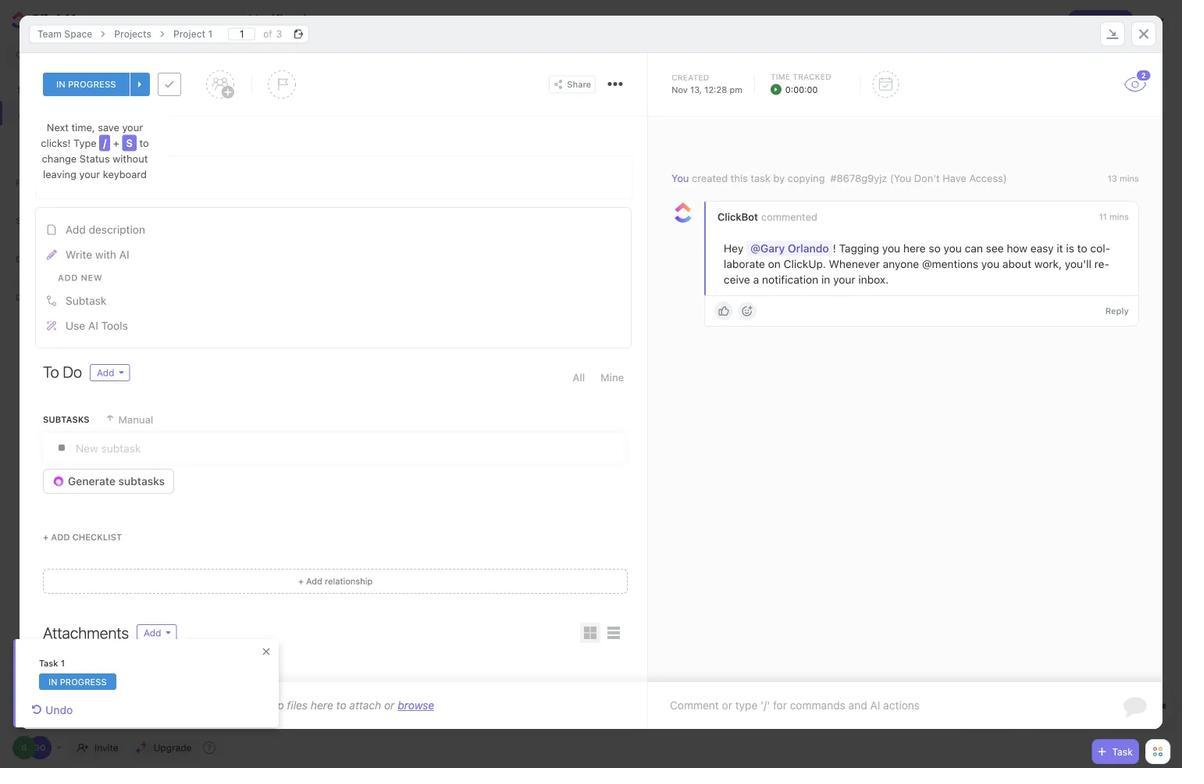 Task type: locate. For each thing, give the bounding box(es) containing it.
see for notification
[[653, 168, 671, 180]]

1 horizontal spatial so
[[930, 242, 942, 255]]

on down hey @gary orlando
[[769, 258, 781, 271]]

0 horizontal spatial easy
[[698, 168, 721, 180]]

your inside next time, save your clicks! type
[[122, 122, 143, 133]]

1 horizontal spatial on
[[817, 168, 829, 180]]

1 horizontal spatial anyone
[[932, 168, 968, 180]]

more
[[68, 132, 92, 144]]

created
[[692, 172, 729, 184]]

1 horizontal spatial a
[[754, 273, 760, 286]]

task
[[1113, 746, 1134, 757]]

1 horizontal spatial add button
[[137, 624, 177, 641]]

task settings image
[[614, 82, 618, 86]]

add button for attachments
[[137, 624, 177, 641]]

+ add checklist
[[43, 532, 122, 542]]

1 horizontal spatial can
[[966, 242, 984, 255]]

0 horizontal spatial about
[[391, 183, 420, 196]]

1 right "‎task"
[[61, 658, 65, 668]]

1 horizontal spatial how
[[1008, 242, 1028, 255]]

to left col
[[1078, 242, 1088, 255]]

0 vertical spatial notification
[[531, 183, 587, 196]]

0 horizontal spatial so
[[596, 168, 608, 180]]

0 vertical spatial here
[[570, 168, 593, 180]]

it left this
[[724, 168, 730, 180]]

you
[[549, 168, 567, 180], [611, 168, 629, 180], [1030, 168, 1048, 180], [883, 242, 901, 255], [944, 242, 963, 255], [982, 258, 1000, 271]]

team space link
[[30, 25, 100, 43]]

project 1 link
[[166, 25, 221, 43]]

progress right home
[[68, 79, 116, 90]]

clickup. inside ! tagging you here so you can see how easy it is to collaborate on clickup. whenever anyone @mentions you about work, you'll receive a notification in your inbox.
[[832, 168, 875, 180]]

1 vertical spatial notification
[[763, 273, 819, 286]]

is inside ! tagging you here so you can see how easy it is to collaborate on clickup. whenever anyone @mentions you about work, you'll receive a notification in your inbox.
[[733, 168, 741, 180]]

notification right receive
[[531, 183, 587, 196]]

inbox. down "laborate"
[[859, 273, 889, 286]]

is left col
[[1067, 242, 1075, 255]]

show
[[39, 132, 65, 144]]

on
[[817, 168, 829, 180], [769, 258, 781, 271]]

2 button
[[1124, 69, 1153, 92]]

ai
[[119, 248, 129, 261], [88, 319, 98, 332]]

reply
[[1106, 306, 1130, 316]]

1 vertical spatial inbox.
[[859, 273, 889, 286]]

1 for ‎task 1
[[61, 658, 65, 668]]

+ left relationship on the bottom of page
[[298, 576, 304, 586]]

+ for + add relationship
[[298, 576, 304, 586]]

in inside dropdown button
[[56, 79, 66, 90]]

tagging inside ! tagging you here so you can see how easy it is to collaborate on clickup. whenever anyone @mentions you about work, you'll receive a notification in your inbox.
[[506, 168, 546, 180]]

easy left col
[[1031, 242, 1055, 255]]

1 vertical spatial you'll
[[1066, 258, 1092, 271]]

progress down the ‎task 1
[[60, 677, 107, 687]]

easy
[[698, 168, 721, 180], [1031, 242, 1055, 255]]

notification inside ! tagging you here so you can see how easy it is to col laborate on clickup. whenever anyone @mentions you about work, you'll re ceive a notification in your inbox.
[[763, 273, 819, 286]]

1 vertical spatial ai
[[88, 319, 98, 332]]

work, inside ! tagging you here so you can see how easy it is to col laborate on clickup. whenever anyone @mentions you about work, you'll re ceive a notification in your inbox.
[[1035, 258, 1063, 271]]

upgrade link
[[129, 737, 198, 759]]

it left the all.
[[728, 288, 734, 301]]

tagging up receive
[[506, 168, 546, 180]]

see left you
[[653, 168, 671, 180]]

progress inside dropdown button
[[68, 79, 116, 90]]

anyone inside ! tagging you here so you can see how easy it is to collaborate on clickup. whenever anyone @mentions you about work, you'll receive a notification in your inbox.
[[932, 168, 968, 180]]

1 horizontal spatial about
[[1003, 258, 1032, 271]]

you've seen it all.
[[664, 288, 752, 301]]

add left relationship on the bottom of page
[[306, 576, 323, 586]]

easy right you
[[698, 168, 721, 180]]

pencil image
[[46, 250, 57, 260]]

upgrade
[[154, 742, 192, 753]]

how inside ! tagging you here so you can see how easy it is to col laborate on clickup. whenever anyone @mentions you about work, you'll re ceive a notification in your inbox.
[[1008, 242, 1028, 255]]

manual button
[[105, 406, 153, 433]]

1 vertical spatial about
[[1003, 258, 1032, 271]]

2 horizontal spatial here
[[904, 242, 927, 255]]

0 horizontal spatial a
[[522, 183, 528, 196]]

in progress button
[[43, 73, 130, 96]]

easy for notification
[[698, 168, 721, 180]]

ceive
[[724, 258, 1110, 286]]

easy inside ! tagging you here so you can see how easy it is to col laborate on clickup. whenever anyone @mentions you about work, you'll re ceive a notification in your inbox.
[[1031, 242, 1055, 255]]

can up ceive
[[966, 242, 984, 255]]

! for notification
[[500, 168, 503, 180]]

1 horizontal spatial see
[[987, 242, 1005, 255]]

1 horizontal spatial all
[[958, 14, 969, 25]]

1 horizontal spatial inbox.
[[859, 273, 889, 286]]

1 vertical spatial whenever
[[830, 258, 881, 271]]

+ for + add checklist
[[43, 532, 49, 542]]

clickup. right copying
[[832, 168, 875, 180]]

work, left re
[[1035, 258, 1063, 271]]

0 vertical spatial anyone
[[932, 168, 968, 180]]

+ right "/"
[[113, 137, 119, 149]]

to
[[1032, 14, 1041, 25], [139, 137, 149, 149], [744, 168, 755, 180], [1078, 242, 1088, 255], [336, 699, 347, 712]]

is left task
[[733, 168, 741, 180]]

project
[[173, 29, 206, 39]]

mins
[[1121, 173, 1140, 184], [1111, 212, 1130, 222]]

can inside ! tagging you here so you can see how easy it is to col laborate on clickup. whenever anyone @mentions you about work, you'll re ceive a notification in your inbox.
[[966, 242, 984, 255]]

add
[[66, 223, 86, 236], [58, 273, 78, 283], [97, 367, 114, 378], [51, 532, 70, 542], [306, 576, 323, 586], [144, 627, 161, 638]]

3
[[276, 29, 282, 39]]

/
[[103, 137, 106, 149]]

1 vertical spatial in progress
[[48, 677, 107, 687]]

how left this
[[674, 168, 695, 180]]

on left #8678g9yjz at the top right of the page
[[817, 168, 829, 180]]

do
[[63, 363, 82, 381]]

ai inside button
[[119, 248, 129, 261]]

progress
[[68, 79, 116, 90], [60, 677, 107, 687]]

1 horizontal spatial ai
[[119, 248, 129, 261]]

task body element
[[20, 116, 648, 682]]

it inside ! tagging you here so you can see how easy it is to col laborate on clickup. whenever anyone @mentions you about work, you'll re ceive a notification in your inbox.
[[1058, 242, 1064, 255]]

Set task position in this List number field
[[228, 28, 256, 40]]

0 vertical spatial it
[[724, 168, 730, 180]]

mins right 11
[[1111, 212, 1130, 222]]

1 inside task locations element
[[208, 29, 213, 39]]

2 horizontal spatial +
[[298, 576, 304, 586]]

1 right project
[[208, 29, 213, 39]]

here for ceive
[[904, 242, 927, 255]]

attach
[[350, 699, 381, 712]]

dialog
[[20, 15, 1163, 729]]

is for notification
[[733, 168, 741, 180]]

home
[[39, 82, 67, 94]]

you
[[672, 172, 690, 184]]

1 vertical spatial +
[[43, 532, 49, 542]]

me
[[1043, 14, 1057, 25]]

task details element
[[20, 53, 1163, 116]]

see for ceive
[[987, 242, 1005, 255]]

1 vertical spatial tagging
[[840, 242, 880, 255]]

0 horizontal spatial you'll
[[453, 183, 480, 196]]

how
[[674, 168, 695, 180], [1008, 242, 1028, 255]]

2 vertical spatial it
[[728, 288, 734, 301]]

team space
[[38, 29, 92, 39]]

1 vertical spatial can
[[966, 242, 984, 255]]

1 vertical spatial work,
[[1035, 258, 1063, 271]]

so inside ! tagging you here so you can see how easy it is to collaborate on clickup. whenever anyone @mentions you about work, you'll receive a notification in your inbox.
[[596, 168, 608, 180]]

docs
[[16, 292, 42, 302]]

add up write
[[66, 223, 86, 236]]

1 vertical spatial how
[[1008, 242, 1028, 255]]

use ai tools
[[66, 319, 128, 332]]

1 vertical spatial a
[[754, 273, 760, 286]]

you'll left re
[[1066, 258, 1092, 271]]

see inside ! tagging you here so you can see how easy it is to collaborate on clickup. whenever anyone @mentions you about work, you'll receive a notification in your inbox.
[[653, 168, 671, 180]]

to right 's'
[[139, 137, 149, 149]]

2 vertical spatial here
[[311, 699, 334, 712]]

work, left receive
[[423, 183, 450, 196]]

notification down @gary orlando button
[[763, 273, 819, 286]]

0 horizontal spatial how
[[674, 168, 695, 180]]

checklist
[[72, 532, 122, 542]]

2 vertical spatial @mentions
[[923, 258, 979, 271]]

whenever down "orlando"
[[830, 258, 881, 271]]

back
[[77, 214, 100, 225]]

can for ceive
[[966, 242, 984, 255]]

use
[[66, 319, 85, 332]]

to left attach
[[336, 699, 347, 712]]

don't
[[915, 172, 941, 184]]

a down '@gary'
[[754, 273, 760, 286]]

! right "orlando"
[[834, 242, 837, 255]]

project 1
[[173, 29, 213, 39]]

add right "attachments"
[[144, 627, 161, 638]]

cleared
[[395, 13, 434, 26]]

0 vertical spatial inbox.
[[627, 183, 658, 196]]

you'll left receive
[[453, 183, 480, 196]]

to left the "by"
[[744, 168, 755, 180]]

1 vertical spatial @mentions
[[971, 168, 1027, 180]]

0 vertical spatial you'll
[[453, 183, 480, 196]]

inbox. inside ! tagging you here so you can see how easy it is to col laborate on clickup. whenever anyone @mentions you about work, you'll re ceive a notification in your inbox.
[[859, 273, 889, 286]]

2 vertical spatial +
[[298, 576, 304, 586]]

ai right use
[[88, 319, 98, 332]]

on inside ! tagging you here so you can see how easy it is to col laborate on clickup. whenever anyone @mentions you about work, you'll re ceive a notification in your inbox.
[[769, 258, 781, 271]]

write with ai
[[66, 248, 129, 261]]

whenever left have on the top of the page
[[878, 168, 929, 180]]

work,
[[423, 183, 450, 196], [1035, 258, 1063, 271]]

+ left checklist
[[43, 532, 49, 542]]

set priority image
[[268, 70, 296, 98]]

about
[[391, 183, 420, 196], [1003, 258, 1032, 271]]

1 for project 1
[[208, 29, 213, 39]]

in progress down the ‎task 1
[[48, 677, 107, 687]]

here inside ! tagging you here so you can see how easy it is to collaborate on clickup. whenever anyone @mentions you about work, you'll receive a notification in your inbox.
[[570, 168, 593, 180]]

0 vertical spatial about
[[391, 183, 420, 196]]

a right receive
[[522, 183, 528, 196]]

inbox. left you
[[627, 183, 658, 196]]

! inside ! tagging you here so you can see how easy it is to col laborate on clickup. whenever anyone @mentions you about work, you'll re ceive a notification in your inbox.
[[834, 242, 837, 255]]

0 horizontal spatial all
[[573, 372, 585, 383]]

it inside ! tagging you here so you can see how easy it is to collaborate on clickup. whenever anyone @mentions you about work, you'll receive a notification in your inbox.
[[724, 168, 730, 180]]

to
[[43, 363, 59, 381]]

0 horizontal spatial inbox.
[[627, 183, 658, 196]]

whenever inside ! tagging you here so you can see how easy it is to col laborate on clickup. whenever anyone @mentions you about work, you'll re ceive a notification in your inbox.
[[830, 258, 881, 271]]

0 horizontal spatial can
[[632, 168, 650, 180]]

0 vertical spatial whenever
[[878, 168, 929, 180]]

0 vertical spatial +
[[113, 137, 119, 149]]

created
[[672, 73, 710, 82]]

add button for to do
[[90, 364, 130, 381]]

tagging inside ! tagging you here so you can see how easy it is to col laborate on clickup. whenever anyone @mentions you about work, you'll re ceive a notification in your inbox.
[[840, 242, 880, 255]]

dialog containing to do
[[20, 15, 1163, 729]]

1
[[208, 29, 213, 39], [61, 658, 65, 668]]

0 horizontal spatial +
[[43, 532, 49, 542]]

see inside ! tagging you here so you can see how easy it is to col laborate on clickup. whenever anyone @mentions you about work, you'll re ceive a notification in your inbox.
[[987, 242, 1005, 255]]

0 vertical spatial can
[[632, 168, 650, 180]]

all left assigned
[[958, 14, 969, 25]]

can left you
[[632, 168, 650, 180]]

1 horizontal spatial is
[[1067, 242, 1075, 255]]

0 vertical spatial see
[[653, 168, 671, 180]]

0 vertical spatial is
[[733, 168, 741, 180]]

1 horizontal spatial !
[[834, 242, 837, 255]]

0 vertical spatial in progress
[[56, 79, 116, 90]]

your
[[122, 122, 143, 133], [79, 168, 100, 180], [602, 183, 624, 196], [834, 273, 856, 286]]

can for notification
[[632, 168, 650, 180]]

0 vertical spatial add button
[[90, 364, 130, 381]]

0 horizontal spatial see
[[653, 168, 671, 180]]

0 horizontal spatial clickup.
[[784, 258, 827, 271]]

0 vertical spatial how
[[674, 168, 695, 180]]

0 horizontal spatial ai
[[88, 319, 98, 332]]

0 horizontal spatial work,
[[423, 183, 450, 196]]

1 horizontal spatial notification
[[763, 273, 819, 286]]

1 vertical spatial on
[[769, 258, 781, 271]]

description
[[89, 223, 145, 236]]

! inside ! tagging you here so you can see how easy it is to collaborate on clickup. whenever anyone @mentions you about work, you'll receive a notification in your inbox.
[[500, 168, 503, 180]]

0 vertical spatial tagging
[[506, 168, 546, 180]]

here inside ! tagging you here so you can see how easy it is to col laborate on clickup. whenever anyone @mentions you about work, you'll re ceive a notification in your inbox.
[[904, 242, 927, 255]]

write
[[66, 248, 92, 261]]

clicks!
[[41, 137, 71, 149]]

add button right do
[[90, 364, 130, 381]]

add button right "attachments"
[[137, 624, 177, 641]]

how down access)
[[1008, 242, 1028, 255]]

1 vertical spatial !
[[834, 242, 837, 255]]

0 horizontal spatial is
[[733, 168, 741, 180]]

so inside ! tagging you here so you can see how easy it is to col laborate on clickup. whenever anyone @mentions you about work, you'll re ceive a notification in your inbox.
[[930, 242, 942, 255]]

add new
[[58, 273, 103, 283]]

0 vertical spatial all
[[958, 14, 969, 25]]

anyone
[[932, 168, 968, 180], [884, 258, 920, 271]]

1 vertical spatial 1
[[61, 658, 65, 668]]

1 vertical spatial is
[[1067, 242, 1075, 255]]

to change status without leaving your keyboard
[[42, 137, 149, 180]]

1 horizontal spatial tagging
[[840, 242, 880, 255]]

1 vertical spatial here
[[904, 242, 927, 255]]

whenever
[[878, 168, 929, 180], [830, 258, 881, 271]]

0 vertical spatial easy
[[698, 168, 721, 180]]

tagging right "orlando"
[[840, 242, 880, 255]]

so for notification
[[596, 168, 608, 180]]

0 vertical spatial so
[[596, 168, 608, 180]]

easy for ceive
[[1031, 242, 1055, 255]]

0 vertical spatial ai
[[119, 248, 129, 261]]

1 vertical spatial clickup.
[[784, 258, 827, 271]]

all
[[958, 14, 969, 25], [573, 372, 585, 383]]

generate subtasks
[[68, 475, 165, 488]]

1 horizontal spatial 1
[[208, 29, 213, 39]]

1 vertical spatial see
[[987, 242, 1005, 255]]

1 horizontal spatial you'll
[[1066, 258, 1092, 271]]

how inside ! tagging you here so you can see how easy it is to collaborate on clickup. whenever anyone @mentions you about work, you'll receive a notification in your inbox.
[[674, 168, 695, 180]]

0 horizontal spatial tagging
[[506, 168, 546, 180]]

all left mine link
[[573, 372, 585, 383]]

0 horizontal spatial notification
[[531, 183, 587, 196]]

0 horizontal spatial on
[[769, 258, 781, 271]]

0 vertical spatial a
[[522, 183, 528, 196]]

to inside to change status without leaving your keyboard
[[139, 137, 149, 149]]

by
[[774, 172, 786, 184]]

!
[[500, 168, 503, 180], [834, 242, 837, 255]]

clickup. down "orlando"
[[784, 258, 827, 271]]

can inside ! tagging you here so you can see how easy it is to collaborate on clickup. whenever anyone @mentions you about work, you'll receive a notification in your inbox.
[[632, 168, 650, 180]]

0 horizontal spatial 1
[[61, 658, 65, 668]]

0 horizontal spatial here
[[311, 699, 334, 712]]

mins right the "13"
[[1121, 173, 1140, 184]]

0 vertical spatial mins
[[1121, 173, 1140, 184]]

ai right with
[[119, 248, 129, 261]]

subtask
[[66, 294, 107, 307]]

easy inside ! tagging you here so you can see how easy it is to collaborate on clickup. whenever anyone @mentions you about work, you'll receive a notification in your inbox.
[[698, 168, 721, 180]]

‎task 1
[[39, 658, 65, 668]]

add right do
[[97, 367, 114, 378]]

so
[[596, 168, 608, 180], [930, 242, 942, 255]]

it left col
[[1058, 242, 1064, 255]]

in progress up time,
[[56, 79, 116, 90]]

notification
[[531, 183, 587, 196], [763, 273, 819, 286]]

mine
[[601, 372, 624, 383]]

clickbot
[[718, 211, 759, 223]]

see down access)
[[987, 242, 1005, 255]]

is inside ! tagging you here so you can see how easy it is to col laborate on clickup. whenever anyone @mentions you about work, you'll re ceive a notification in your inbox.
[[1067, 242, 1075, 255]]

anyone inside ! tagging you here so you can see how easy it is to col laborate on clickup. whenever anyone @mentions you about work, you'll re ceive a notification in your inbox.
[[884, 258, 920, 271]]

status
[[80, 153, 110, 164]]

1 vertical spatial so
[[930, 242, 942, 255]]

1 vertical spatial progress
[[60, 677, 107, 687]]

0 vertical spatial work,
[[423, 183, 450, 196]]

notification inside ! tagging you here so you can see how easy it is to collaborate on clickup. whenever anyone @mentions you about work, you'll receive a notification in your inbox.
[[531, 183, 587, 196]]

0 vertical spatial clickup.
[[832, 168, 875, 180]]

12:28
[[705, 84, 728, 95]]

1 vertical spatial easy
[[1031, 242, 1055, 255]]

1 vertical spatial anyone
[[884, 258, 920, 271]]

0 vertical spatial 1
[[208, 29, 213, 39]]

next
[[47, 122, 69, 133]]

! up receive
[[500, 168, 503, 180]]

1 vertical spatial add button
[[137, 624, 177, 641]]

0 vertical spatial progress
[[68, 79, 116, 90]]

1 horizontal spatial easy
[[1031, 242, 1055, 255]]

0 horizontal spatial add button
[[90, 364, 130, 381]]



Task type: vqa. For each thing, say whether or not it's contained in the screenshot.
about inside the ! Tagging you here so you can see how easy it is to collaborate on ClickUp. Whenever anyone @mentions you about work, you'll receive a notification in your inbox.
yes



Task type: describe. For each thing, give the bounding box(es) containing it.
subtasks
[[43, 415, 89, 425]]

drop
[[259, 699, 284, 712]]

! tagging you here so you can see how easy it is to collaborate on clickup. whenever anyone @mentions you about work, you'll receive a notification in your inbox.
[[391, 168, 1051, 196]]

mins for clickbot commented
[[1111, 212, 1130, 222]]

mine link
[[601, 364, 624, 391]]

clickup. inside ! tagging you here so you can see how easy it is to col laborate on clickup. whenever anyone @mentions you about work, you'll re ceive a notification in your inbox.
[[784, 258, 827, 271]]

all link
[[573, 364, 585, 391]]

add left checklist
[[51, 532, 70, 542]]

home link
[[0, 76, 233, 101]]

subtask button
[[41, 288, 627, 313]]

team
[[38, 29, 62, 39]]

col
[[1091, 242, 1111, 255]]

notifications
[[248, 11, 330, 28]]

this
[[731, 172, 749, 184]]

sidebar navigation
[[0, 0, 233, 768]]

leaving
[[43, 168, 77, 180]]

so for ceive
[[930, 242, 942, 255]]

generate
[[68, 475, 116, 488]]

tagging for ceive
[[840, 242, 880, 255]]

11
[[1100, 212, 1108, 222]]

you'll inside ! tagging you here so you can see how easy it is to col laborate on clickup. whenever anyone @mentions you about work, you'll re ceive a notification in your inbox.
[[1066, 258, 1092, 271]]

access)
[[970, 172, 1008, 184]]

tools
[[101, 319, 128, 332]]

hey
[[724, 242, 744, 255]]

laborate
[[724, 242, 1111, 271]]

to do
[[43, 363, 82, 381]]

about inside ! tagging you here so you can see how easy it is to collaborate on clickup. whenever anyone @mentions you about work, you'll receive a notification in your inbox.
[[391, 183, 420, 196]]

about inside ! tagging you here so you can see how easy it is to col laborate on clickup. whenever anyone @mentions you about work, you'll re ceive a notification in your inbox.
[[1003, 258, 1032, 271]]

relationship
[[325, 576, 373, 586]]

search
[[30, 50, 61, 61]]

ai inside button
[[88, 319, 98, 332]]

! for ceive
[[834, 242, 837, 255]]

generate subtasks button
[[43, 469, 174, 494]]

/ + s
[[103, 137, 133, 149]]

add left new on the top left of page
[[58, 273, 78, 283]]

add inside "button"
[[66, 223, 86, 236]]

0:00:00 button
[[771, 83, 841, 96]]

seen
[[701, 288, 725, 301]]

type
[[74, 137, 97, 149]]

with
[[95, 248, 116, 261]]

share
[[567, 79, 592, 89]]

in progress inside in progress dropdown button
[[56, 79, 116, 90]]

pm
[[730, 84, 743, 95]]

clickbot commented
[[718, 211, 818, 223]]

(you
[[891, 172, 912, 184]]

is for ceive
[[1067, 242, 1075, 255]]

all inside task body element
[[573, 372, 585, 383]]

projects
[[114, 29, 152, 39]]

it for ceive
[[1058, 242, 1064, 255]]

hey @gary orlando
[[724, 242, 830, 255]]

time tracked
[[771, 72, 832, 81]]

write with ai button
[[41, 242, 627, 267]]

to inside ! tagging you here so you can see how easy it is to collaborate on clickup. whenever anyone @mentions you about work, you'll receive a notification in your inbox.
[[744, 168, 755, 180]]

11 mins
[[1100, 212, 1130, 222]]

your inside ! tagging you here so you can see how easy it is to collaborate on clickup. whenever anyone @mentions you about work, you'll receive a notification in your inbox.
[[602, 183, 624, 196]]

browse link
[[398, 699, 435, 712]]

undo
[[45, 704, 73, 717]]

your inside ! tagging you here so you can see how easy it is to col laborate on clickup. whenever anyone @mentions you about work, you'll re ceive a notification in your inbox.
[[834, 273, 856, 286]]

receive
[[483, 183, 519, 196]]

Edit task name text field
[[44, 164, 624, 191]]

of 3
[[264, 29, 282, 39]]

minimize task image
[[1107, 29, 1120, 39]]

! tagging you here so you can see how easy it is to col laborate on clickup. whenever anyone @mentions you about work, you'll re ceive a notification in your inbox.
[[724, 242, 1111, 286]]

assigned to me
[[989, 14, 1057, 25]]

you've
[[664, 288, 698, 301]]

how for ceive
[[1008, 242, 1028, 255]]

to left me
[[1032, 14, 1041, 25]]

1 horizontal spatial +
[[113, 137, 119, 149]]

to inside ! tagging you here so you can see how easy it is to col laborate on clickup. whenever anyone @mentions you about work, you'll re ceive a notification in your inbox.
[[1078, 242, 1088, 255]]

drop files here to attach or browse
[[259, 699, 435, 712]]

@mentions inside ! tagging you here so you can see how easy it is to col laborate on clickup. whenever anyone @mentions you about work, you'll re ceive a notification in your inbox.
[[923, 258, 979, 271]]

add description button
[[41, 217, 627, 242]]

it for notification
[[724, 168, 730, 180]]

@gary
[[751, 242, 786, 255]]

mins for you created this task by copying #8678g9yjz (you don't have access)
[[1121, 173, 1140, 184]]

task locations element
[[20, 15, 1163, 53]]

task
[[751, 172, 771, 184]]

you'll inside ! tagging you here so you can see how easy it is to collaborate on clickup. whenever anyone @mentions you about work, you'll receive a notification in your inbox.
[[453, 183, 480, 196]]

save
[[98, 122, 119, 133]]

a inside ! tagging you here so you can see how easy it is to collaborate on clickup. whenever anyone @mentions you about work, you'll receive a notification in your inbox.
[[522, 183, 528, 196]]

whenever inside ! tagging you here so you can see how easy it is to collaborate on clickup. whenever anyone @mentions you about work, you'll receive a notification in your inbox.
[[878, 168, 929, 180]]

re
[[1095, 258, 1110, 271]]

in inside ! tagging you here so you can see how easy it is to col laborate on clickup. whenever anyone @mentions you about work, you'll re ceive a notification in your inbox.
[[822, 273, 831, 286]]

on inside ! tagging you here so you can see how easy it is to collaborate on clickup. whenever anyone @mentions you about work, you'll receive a notification in your inbox.
[[817, 168, 829, 180]]

0:00:00
[[786, 84, 818, 95]]

manual
[[118, 414, 153, 425]]

s
[[126, 137, 133, 149]]

dashboards
[[16, 254, 80, 264]]

in inside ! tagging you here so you can see how easy it is to collaborate on clickup. whenever anyone @mentions you about work, you'll receive a notification in your inbox.
[[590, 183, 599, 196]]

created nov 13, 12:28 pm
[[672, 73, 743, 95]]

2
[[1142, 71, 1147, 79]]

here for notification
[[570, 168, 593, 180]]

+ add relationship
[[298, 576, 373, 586]]

@mentions inside ! tagging you here so you can see how easy it is to collaborate on clickup. whenever anyone @mentions you about work, you'll receive a notification in your inbox.
[[971, 168, 1027, 180]]

a inside ! tagging you here so you can see how easy it is to col laborate on clickup. whenever anyone @mentions you about work, you'll re ceive a notification in your inbox.
[[754, 273, 760, 286]]

next time, save your clicks! type
[[41, 122, 143, 149]]

orlando
[[789, 242, 830, 255]]

13
[[1109, 173, 1118, 184]]

back link
[[61, 212, 103, 228]]

13,
[[691, 84, 702, 95]]

set priority element
[[268, 70, 296, 98]]

@gary orlando button
[[747, 240, 834, 256]]

space
[[64, 29, 92, 39]]

0 vertical spatial @mentions
[[1076, 14, 1127, 25]]

have
[[944, 172, 967, 184]]

new
[[81, 273, 103, 283]]

assigned
[[989, 14, 1029, 25]]

keyboard
[[103, 168, 147, 180]]

use ai tools button
[[41, 313, 627, 338]]

New subtask text field
[[76, 434, 624, 462]]

commented
[[762, 211, 818, 223]]

tagging for notification
[[506, 168, 546, 180]]

time,
[[71, 122, 95, 133]]

show more
[[39, 132, 92, 144]]

task history region
[[649, 116, 1163, 682]]

share button
[[549, 75, 596, 93]]

how for notification
[[674, 168, 695, 180]]

work, inside ! tagging you here so you can see how easy it is to collaborate on clickup. whenever anyone @mentions you about work, you'll receive a notification in your inbox.
[[423, 183, 450, 196]]

or
[[384, 699, 395, 712]]

#8678g9yjz
[[831, 172, 888, 184]]

your inside to change status without leaving your keyboard
[[79, 168, 100, 180]]

inbox. inside ! tagging you here so you can see how easy it is to collaborate on clickup. whenever anyone @mentions you about work, you'll receive a notification in your inbox.
[[627, 183, 658, 196]]



